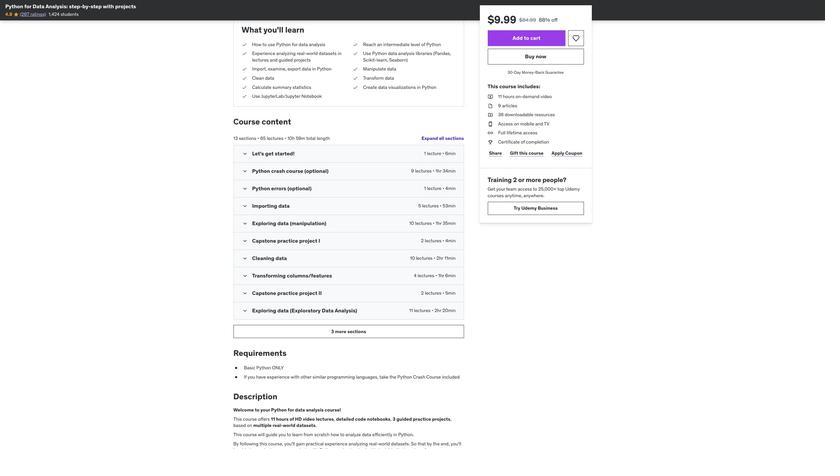 Task type: describe. For each thing, give the bounding box(es) containing it.
real- inside "this course will guide you to learn from scratch how to analyze data efficiently in python. by following this course, you'll gain practical experience analyzing real-world datasets. so that by the end, you'll be able to conduct your own analysis with python, and extract valuable insights that can transform you"
[[369, 441, 379, 447]]

• for transforming columns/features
[[435, 273, 437, 279]]

world inside "this course will guide you to learn from scratch how to analyze data efficiently in python. by following this course, you'll gain practical experience analyzing real-world datasets. so that by the end, you'll be able to conduct your own analysis with python, and extract valuable insights that can transform you"
[[379, 441, 390, 447]]

data up experience analyzing real-world datasets in lectures and guided projects
[[299, 41, 308, 47]]

the inside "this course will guide you to learn from scratch how to analyze data efficiently in python. by following this course, you'll gain practical experience analyzing real-world datasets. so that by the end, you'll be able to conduct your own analysis with python, and extract valuable insights that can transform you"
[[433, 441, 440, 447]]

only
[[272, 365, 284, 371]]

to down multiple real-world datasets .
[[287, 432, 291, 438]]

data right "export" at the left top
[[302, 66, 311, 72]]

python inside use python data analysis libraries (pandas, scikit-learn, seaborn)
[[372, 50, 387, 56]]

this for this course will guide you to learn from scratch how to analyze data efficiently in python. by following this course, you'll gain practical experience analyzing real-world datasets. so that by the end, you'll be able to conduct your own analysis with python, and extract valuable insights that can transform you
[[233, 432, 242, 438]]

to left use at the top of page
[[262, 41, 267, 47]]

10 for exploring data (manipulation)
[[409, 220, 414, 226]]

wishlist image
[[572, 34, 580, 42]]

2 for capstone practice project ii
[[421, 290, 424, 296]]

xsmall image for 36
[[488, 112, 493, 118]]

analysis)
[[335, 307, 357, 314]]

0 vertical spatial access
[[523, 130, 537, 136]]

export
[[287, 66, 301, 72]]

1 horizontal spatial with
[[291, 374, 299, 380]]

13 sections • 65 lectures • 10h 59m total length
[[233, 135, 330, 141]]

• for importing data
[[440, 203, 442, 209]]

full
[[498, 130, 505, 136]]

, based on
[[233, 416, 451, 429]]

1hr for course
[[436, 168, 442, 174]]

and inside experience analyzing real-world datasets in lectures and guided projects
[[270, 57, 278, 63]]

this course includes:
[[488, 83, 540, 90]]

data up capstone practice project i
[[277, 220, 289, 227]]

transform
[[414, 447, 434, 449]]

• for capstone practice project i
[[443, 238, 444, 244]]

back
[[535, 70, 544, 75]]

lectures inside experience analyzing real-world datasets in lectures and guided projects
[[252, 57, 269, 63]]

1 vertical spatial course
[[426, 374, 441, 380]]

0 horizontal spatial 11
[[271, 416, 275, 422]]

2 lectures • 5min
[[421, 290, 456, 296]]

ii
[[318, 290, 322, 297]]

0 vertical spatial that
[[418, 441, 426, 447]]

0 horizontal spatial video
[[303, 416, 315, 422]]

0 horizontal spatial sections
[[239, 135, 256, 141]]

this for this course offers 11 hours of hd video lectures , detailed code notebooks , 3 guided practice projects
[[233, 416, 242, 422]]

more inside button
[[335, 329, 346, 335]]

to inside button
[[524, 35, 529, 41]]

scratch
[[314, 432, 330, 438]]

exploring data (manipulation)
[[252, 220, 326, 227]]

efficiently
[[372, 432, 392, 438]]

9 lectures • 1hr 34min
[[411, 168, 456, 174]]

4min for python errors (optional)
[[445, 186, 456, 192]]

3 inside 3 more sections button
[[331, 329, 334, 335]]

team
[[506, 186, 517, 192]]

1 6min from the top
[[445, 151, 456, 157]]

experience
[[252, 50, 275, 56]]

xsmall image for basic
[[233, 365, 239, 371]]

be
[[233, 447, 239, 449]]

so
[[411, 441, 417, 447]]

analyzing inside experience analyzing real-world datasets in lectures and guided projects
[[276, 50, 296, 56]]

xsmall image for create
[[353, 84, 358, 91]]

gift
[[510, 150, 518, 156]]

small image for capstone practice project i
[[242, 238, 248, 245]]

crash
[[271, 168, 285, 174]]

how to use python for data analysis
[[252, 41, 325, 47]]

by-
[[82, 3, 91, 10]]

business
[[538, 205, 558, 211]]

(267 ratings)
[[20, 11, 46, 17]]

seaborn)
[[389, 57, 408, 63]]

(pandas,
[[433, 50, 451, 56]]

try udemy business
[[514, 205, 558, 211]]

hd
[[295, 416, 302, 422]]

1 lecture • 4min
[[424, 186, 456, 192]]

data inside use python data analysis libraries (pandas, scikit-learn, seaborn)
[[388, 50, 397, 56]]

to right how at left
[[340, 432, 344, 438]]

2 vertical spatial 1hr
[[438, 273, 444, 279]]

• left 65
[[257, 135, 259, 141]]

get
[[488, 186, 495, 192]]

people?
[[543, 176, 566, 184]]

on inside , based on
[[247, 423, 252, 429]]

exploring data (exploratory data analysis)
[[252, 307, 357, 314]]

• for python errors (optional)
[[443, 186, 444, 192]]

data right cleaning
[[276, 255, 287, 262]]

day
[[514, 70, 521, 75]]

calculate summary statistics
[[252, 84, 311, 90]]

0 vertical spatial of
[[421, 41, 425, 47]]

your inside training 2 or more people? get your team access to 25,000+ top udemy courses anytime, anywhere.
[[496, 186, 505, 192]]

training 2 or more people? get your team access to 25,000+ top udemy courses anytime, anywhere.
[[488, 176, 580, 199]]

how
[[252, 41, 261, 47]]

4.8
[[5, 11, 12, 17]]

lectures for capstone practice project ii
[[425, 290, 441, 296]]

errors
[[271, 185, 286, 192]]

python for data analysis: step-by-step with projects
[[5, 3, 136, 10]]

0 horizontal spatial world
[[283, 423, 295, 429]]

learn inside "this course will guide you to learn from scratch how to analyze data efficiently in python. by following this course, you'll gain practical experience analyzing real-world datasets. so that by the end, you'll be able to conduct your own analysis with python, and extract valuable insights that can transform you"
[[292, 432, 302, 438]]

datasets inside experience analyzing real-world datasets in lectures and guided projects
[[319, 50, 337, 56]]

data down transform data
[[378, 84, 387, 90]]

off
[[551, 16, 558, 23]]

xsmall image for clean
[[242, 75, 247, 82]]

analysis up "."
[[306, 407, 324, 413]]

0 horizontal spatial your
[[260, 407, 270, 413]]

1 vertical spatial guided
[[396, 416, 412, 422]]

course,
[[268, 441, 283, 447]]

length
[[317, 135, 330, 141]]

to up the offers
[[255, 407, 259, 413]]

xsmall image for how
[[242, 41, 247, 48]]

• for cleaning data
[[434, 255, 435, 261]]

0 vertical spatial projects
[[115, 3, 136, 10]]

lectures for capstone practice project i
[[425, 238, 441, 244]]

1hr for (manipulation)
[[436, 220, 442, 226]]

2hr for cleaning data
[[436, 255, 443, 261]]

requirements
[[233, 348, 287, 358]]

create
[[363, 84, 377, 90]]

get
[[265, 150, 274, 157]]

valuable
[[361, 447, 378, 449]]

visualizations
[[388, 84, 416, 90]]

small image for cleaning data
[[242, 255, 248, 262]]

if
[[244, 374, 247, 380]]

take
[[379, 374, 388, 380]]

transform
[[363, 75, 384, 81]]

1 vertical spatial hours
[[276, 416, 289, 422]]

0 vertical spatial (optional)
[[304, 168, 329, 174]]

money-
[[522, 70, 535, 75]]

0 vertical spatial for
[[24, 3, 31, 10]]

multiple
[[253, 423, 272, 429]]

importing
[[252, 203, 277, 209]]

xsmall image for full
[[488, 130, 493, 136]]

2 lectures • 4min
[[421, 238, 456, 244]]

content
[[262, 116, 291, 127]]

use for use jupyterlab/jupyter notebook
[[252, 93, 260, 99]]

notebook
[[301, 93, 322, 99]]

following
[[240, 441, 258, 447]]

data down seaborn)
[[387, 66, 396, 72]]

xsmall image for reach
[[353, 41, 358, 48]]

guarantee
[[545, 70, 564, 75]]

53min
[[443, 203, 456, 209]]

analysis inside "this course will guide you to learn from scratch how to analyze data efficiently in python. by following this course, you'll gain practical experience analyzing real-world datasets. so that by the end, you'll be able to conduct your own analysis with python, and extract valuable insights that can transform you"
[[292, 447, 309, 449]]

certificate of completion
[[498, 139, 549, 145]]

• left 10h 59m
[[285, 135, 286, 141]]

description
[[233, 392, 277, 402]]

resources
[[535, 112, 555, 118]]

0 horizontal spatial with
[[103, 3, 114, 10]]

course right crash
[[286, 168, 303, 174]]

add
[[513, 35, 523, 41]]

programming
[[327, 374, 355, 380]]

1 , from the left
[[334, 416, 335, 422]]

started!
[[275, 150, 295, 157]]

anytime,
[[505, 193, 522, 199]]

0 horizontal spatial datasets
[[296, 423, 316, 429]]

course for this course will guide you to learn from scratch how to analyze data efficiently in python. by following this course, you'll gain practical experience analyzing real-world datasets. so that by the end, you'll be able to conduct your own analysis with python, and extract valuable insights that can transform you
[[243, 432, 257, 438]]

10 lectures • 2hr 11min
[[410, 255, 456, 261]]

course content
[[233, 116, 291, 127]]

gain
[[296, 441, 305, 447]]

sections for 3 more sections
[[347, 329, 366, 335]]

data up the hd
[[295, 407, 305, 413]]

xsmall image for access
[[488, 121, 493, 127]]

all
[[439, 135, 444, 141]]

lectures for transforming columns/features
[[418, 273, 434, 279]]

i
[[318, 238, 320, 244]]

2 for capstone practice project i
[[421, 238, 424, 244]]

• for python crash course (optional)
[[433, 168, 434, 174]]

lecture for let's get started!
[[427, 151, 441, 157]]

lectures up "."
[[316, 416, 334, 422]]

0 horizontal spatial real-
[[273, 423, 283, 429]]

experience inside "this course will guide you to learn from scratch how to analyze data efficiently in python. by following this course, you'll gain practical experience analyzing real-world datasets. so that by the end, you'll be able to conduct your own analysis with python, and extract valuable insights that can transform you"
[[325, 441, 347, 447]]

let's get started!
[[252, 150, 295, 157]]

1 vertical spatial that
[[396, 447, 404, 449]]

2 vertical spatial practice
[[413, 416, 431, 422]]

, inside , based on
[[450, 416, 451, 422]]

practice for i
[[277, 238, 298, 244]]

an
[[377, 41, 382, 47]]

analysis up experience analyzing real-world datasets in lectures and guided projects
[[309, 41, 325, 47]]

or
[[518, 176, 524, 184]]

small image for exploring data (manipulation)
[[242, 220, 248, 227]]

transforming
[[252, 273, 286, 279]]

4 lectures • 1hr 6min
[[414, 273, 456, 279]]

36 downloadable resources
[[498, 112, 555, 118]]

0 vertical spatial the
[[389, 374, 396, 380]]

1 vertical spatial of
[[521, 139, 525, 145]]

can
[[405, 447, 413, 449]]

small image for exploring data (exploratory data analysis)
[[242, 308, 248, 314]]

create data visualizations in python
[[363, 84, 436, 90]]

0 vertical spatial learn
[[285, 25, 304, 35]]

statistics
[[293, 84, 311, 90]]

xsmall image for transform
[[353, 75, 358, 82]]

lectures for python crash course (optional)
[[415, 168, 432, 174]]

xsmall image for certificate
[[488, 139, 493, 145]]

offers
[[258, 416, 270, 422]]

use python data analysis libraries (pandas, scikit-learn, seaborn)
[[363, 50, 451, 63]]

• for exploring data (exploratory data analysis)
[[432, 308, 433, 314]]



Task type: locate. For each thing, give the bounding box(es) containing it.
2 small image from the top
[[242, 220, 248, 227]]

xsmall image left the basic
[[233, 365, 239, 371]]

for up (267
[[24, 3, 31, 10]]

1 down the 9 lectures • 1hr 34min
[[424, 186, 426, 192]]

projects up "end,"
[[432, 416, 450, 422]]

2 , from the left
[[390, 416, 392, 422]]

your up the offers
[[260, 407, 270, 413]]

2 1 from the top
[[424, 186, 426, 192]]

small image for python errors (optional)
[[242, 186, 248, 192]]

your
[[496, 186, 505, 192], [260, 407, 270, 413], [273, 447, 281, 449]]

0 vertical spatial use
[[363, 50, 371, 56]]

lectures right 65
[[267, 135, 283, 141]]

2 6min from the top
[[445, 273, 456, 279]]

9 for 9 articles
[[498, 103, 501, 109]]

lectures down 5
[[415, 220, 432, 226]]

project for i
[[299, 238, 317, 244]]

4 small image from the top
[[242, 255, 248, 262]]

your up 'courses'
[[496, 186, 505, 192]]

1 vertical spatial the
[[433, 441, 440, 447]]

lectures down 1 lecture • 6min
[[415, 168, 432, 174]]

4 small image from the top
[[242, 273, 248, 279]]

xsmall image
[[353, 41, 358, 48], [242, 50, 247, 57], [242, 66, 247, 72], [353, 66, 358, 72], [242, 84, 247, 91], [242, 93, 247, 100], [488, 94, 493, 100], [488, 103, 493, 109], [488, 112, 493, 118], [488, 121, 493, 127], [233, 365, 239, 371]]

11 for 11 hours on-demand video
[[498, 94, 502, 99]]

data right clean
[[265, 75, 274, 81]]

examine,
[[268, 66, 286, 72]]

course up "13"
[[233, 116, 260, 127]]

course up the following
[[243, 432, 257, 438]]

1 vertical spatial udemy
[[521, 205, 537, 211]]

1hr
[[436, 168, 442, 174], [436, 220, 442, 226], [438, 273, 444, 279]]

1 lecture from the top
[[427, 151, 441, 157]]

analyzing up extract
[[349, 441, 368, 447]]

xsmall image for manipulate
[[353, 66, 358, 72]]

1 vertical spatial 2
[[421, 238, 424, 244]]

2
[[513, 176, 517, 184], [421, 238, 424, 244], [421, 290, 424, 296]]

• for exploring data (manipulation)
[[433, 220, 435, 226]]

2 horizontal spatial 11
[[498, 94, 502, 99]]

practice up python.
[[413, 416, 431, 422]]

1 horizontal spatial you'll
[[284, 441, 295, 447]]

you'll
[[263, 25, 283, 35], [284, 441, 295, 447], [451, 441, 461, 447]]

1
[[424, 151, 426, 157], [424, 186, 426, 192]]

1 capstone from the top
[[252, 238, 276, 244]]

project left i
[[299, 238, 317, 244]]

use for use python data analysis libraries (pandas, scikit-learn, seaborn)
[[363, 50, 371, 56]]

1 vertical spatial 11
[[409, 308, 413, 314]]

xsmall image left how
[[242, 41, 247, 48]]

xsmall image for import,
[[242, 66, 247, 72]]

1 vertical spatial (optional)
[[287, 185, 312, 192]]

buy now
[[525, 53, 546, 60]]

2 horizontal spatial of
[[521, 139, 525, 145]]

sections inside button
[[347, 329, 366, 335]]

world up insights
[[379, 441, 390, 447]]

exploring down capstone practice project ii
[[252, 307, 276, 314]]

0 horizontal spatial udemy
[[521, 205, 537, 211]]

more
[[526, 176, 541, 184], [335, 329, 346, 335]]

1 horizontal spatial sections
[[347, 329, 366, 335]]

access
[[523, 130, 537, 136], [518, 186, 532, 192]]

1 horizontal spatial udemy
[[565, 186, 580, 192]]

data down capstone practice project ii
[[277, 307, 289, 314]]

xsmall image for if
[[233, 374, 239, 381]]

• left 34min in the top right of the page
[[433, 168, 434, 174]]

capstone down transforming
[[252, 290, 276, 297]]

3 , from the left
[[450, 416, 451, 422]]

xsmall image for use
[[242, 93, 247, 100]]

0 horizontal spatial you'll
[[263, 25, 283, 35]]

sections right all
[[445, 135, 464, 141]]

0 horizontal spatial and
[[270, 57, 278, 63]]

• for capstone practice project ii
[[443, 290, 444, 296]]

of right 'level'
[[421, 41, 425, 47]]

• for let's get started!
[[442, 151, 444, 157]]

hours up articles
[[503, 94, 514, 99]]

data down manipulate data
[[385, 75, 394, 81]]

and inside "this course will guide you to learn from scratch how to analyze data efficiently in python. by following this course, you'll gain practical experience analyzing real-world datasets. so that by the end, you'll be able to conduct your own analysis with python, and extract valuable insights that can transform you"
[[336, 447, 344, 449]]

lecture down expand
[[427, 151, 441, 157]]

the
[[389, 374, 396, 380], [433, 441, 440, 447]]

this
[[488, 83, 498, 90], [233, 416, 242, 422], [233, 432, 242, 438]]

11
[[498, 94, 502, 99], [409, 308, 413, 314], [271, 416, 275, 422]]

analyze
[[345, 432, 361, 438]]

projects right 'step'
[[115, 3, 136, 10]]

projects inside experience analyzing real-world datasets in lectures and guided projects
[[294, 57, 311, 63]]

1 horizontal spatial experience
[[325, 441, 347, 447]]

course for this course includes:
[[499, 83, 516, 90]]

exploring for exploring data (manipulation)
[[252, 220, 276, 227]]

2 project from the top
[[299, 290, 317, 297]]

10 for cleaning data
[[410, 255, 415, 261]]

manipulate
[[363, 66, 386, 72]]

0 horizontal spatial 9
[[411, 168, 414, 174]]

small image for python crash course (optional)
[[242, 168, 248, 175]]

1 horizontal spatial course
[[426, 374, 441, 380]]

2hr for exploring data (exploratory data analysis)
[[434, 308, 441, 314]]

sections inside dropdown button
[[445, 135, 464, 141]]

this inside gift this course link
[[519, 150, 528, 156]]

practice down 'exploring data (manipulation)' on the left
[[277, 238, 298, 244]]

lectures for exploring data (exploratory data analysis)
[[414, 308, 431, 314]]

2 small image from the top
[[242, 168, 248, 175]]

xsmall image left 36
[[488, 112, 493, 118]]

30-day money-back guarantee
[[508, 70, 564, 75]]

1 horizontal spatial hours
[[503, 94, 514, 99]]

analysis down reach an intermediate level of python
[[398, 50, 415, 56]]

sections for expand all sections
[[445, 135, 464, 141]]

3 small image from the top
[[242, 238, 248, 245]]

practice down transforming columns/features
[[277, 290, 298, 297]]

course right crash
[[426, 374, 441, 380]]

1 vertical spatial projects
[[294, 57, 311, 63]]

4min for capstone practice project i
[[445, 238, 456, 244]]

of
[[421, 41, 425, 47], [521, 139, 525, 145], [290, 416, 294, 422]]

real- up guide on the bottom left of the page
[[273, 423, 283, 429]]

that up transform
[[418, 441, 426, 447]]

basic
[[244, 365, 255, 371]]

0 horizontal spatial of
[[290, 416, 294, 422]]

0 vertical spatial you
[[248, 374, 255, 380]]

,
[[334, 416, 335, 422], [390, 416, 392, 422], [450, 416, 451, 422]]

downloadable
[[505, 112, 533, 118]]

1 horizontal spatial this
[[519, 150, 528, 156]]

1 1 from the top
[[424, 151, 426, 157]]

1 vertical spatial your
[[260, 407, 270, 413]]

0 horizontal spatial on
[[247, 423, 252, 429]]

1 horizontal spatial ,
[[390, 416, 392, 422]]

0 horizontal spatial data
[[33, 3, 44, 10]]

data up ratings)
[[33, 3, 44, 10]]

1 vertical spatial real-
[[273, 423, 283, 429]]

lectures down 'experience' at top left
[[252, 57, 269, 63]]

5 small image from the top
[[242, 290, 248, 297]]

1 vertical spatial you
[[278, 432, 286, 438]]

3 more sections button
[[233, 325, 464, 338]]

0 vertical spatial exploring
[[252, 220, 276, 227]]

xsmall image for use
[[353, 50, 358, 57]]

lectures for cleaning data
[[416, 255, 433, 261]]

0 vertical spatial 11
[[498, 94, 502, 99]]

course inside "this course will guide you to learn from scratch how to analyze data efficiently in python. by following this course, you'll gain practical experience analyzing real-world datasets. so that by the end, you'll be able to conduct your own analysis with python, and extract valuable insights that can transform you"
[[243, 432, 257, 438]]

experience analyzing real-world datasets in lectures and guided projects
[[252, 50, 341, 63]]

2 exploring from the top
[[252, 307, 276, 314]]

notebooks
[[367, 416, 390, 422]]

use jupyterlab/jupyter notebook
[[252, 93, 322, 99]]

3 small image from the top
[[242, 186, 248, 192]]

1hr left 35min
[[436, 220, 442, 226]]

1 vertical spatial and
[[535, 121, 543, 127]]

xsmall image up 'course content'
[[242, 93, 247, 100]]

xsmall image for 9
[[488, 103, 493, 109]]

9
[[498, 103, 501, 109], [411, 168, 414, 174]]

clean
[[252, 75, 264, 81]]

in inside "this course will guide you to learn from scratch how to analyze data efficiently in python. by following this course, you'll gain practical experience analyzing real-world datasets. so that by the end, you'll be able to conduct your own analysis with python, and extract valuable insights that can transform you"
[[393, 432, 397, 438]]

capstone for capstone practice project ii
[[252, 290, 276, 297]]

datasets.
[[391, 441, 410, 447]]

course down welcome
[[243, 416, 257, 422]]

other
[[301, 374, 311, 380]]

by
[[233, 441, 239, 447]]

1 vertical spatial for
[[292, 41, 298, 47]]

1 horizontal spatial you
[[278, 432, 286, 438]]

0 vertical spatial lecture
[[427, 151, 441, 157]]

sections down analysis)
[[347, 329, 366, 335]]

1 horizontal spatial on
[[514, 121, 519, 127]]

to inside training 2 or more people? get your team access to 25,000+ top udemy courses anytime, anywhere.
[[533, 186, 537, 192]]

capstone up cleaning
[[252, 238, 276, 244]]

reach an intermediate level of python
[[363, 41, 441, 47]]

sections right "13"
[[239, 135, 256, 141]]

1 vertical spatial 4min
[[445, 238, 456, 244]]

5 lectures • 53min
[[418, 203, 456, 209]]

practice for ii
[[277, 290, 298, 297]]

jupyterlab/jupyter
[[261, 93, 300, 99]]

lectures for exploring data (manipulation)
[[415, 220, 432, 226]]

xsmall image left full
[[488, 130, 493, 136]]

to down the following
[[249, 447, 254, 449]]

in inside experience analyzing real-world datasets in lectures and guided projects
[[338, 50, 341, 56]]

xsmall image for calculate
[[242, 84, 247, 91]]

1 project from the top
[[299, 238, 317, 244]]

10h 59m
[[287, 135, 305, 141]]

0 horizontal spatial experience
[[267, 374, 290, 380]]

this up the conduct on the bottom
[[259, 441, 267, 447]]

1 small image from the top
[[242, 203, 248, 210]]

access on mobile and tv
[[498, 121, 549, 127]]

• down 35min
[[443, 238, 444, 244]]

4min up 11min
[[445, 238, 456, 244]]

5min
[[445, 290, 456, 296]]

you inside "this course will guide you to learn from scratch how to analyze data efficiently in python. by following this course, you'll gain practical experience analyzing real-world datasets. so that by the end, you'll be able to conduct your own analysis with python, and extract valuable insights that can transform you"
[[278, 432, 286, 438]]

learn up gain
[[292, 432, 302, 438]]

• up "2 lectures • 5min"
[[435, 273, 437, 279]]

1 horizontal spatial guided
[[396, 416, 412, 422]]

0 vertical spatial and
[[270, 57, 278, 63]]

1 for let's get started!
[[424, 151, 426, 157]]

udemy inside training 2 or more people? get your team access to 25,000+ top udemy courses anytime, anywhere.
[[565, 186, 580, 192]]

0 vertical spatial 9
[[498, 103, 501, 109]]

project for ii
[[299, 290, 317, 297]]

0 vertical spatial course
[[233, 116, 260, 127]]

real-
[[297, 50, 306, 56], [273, 423, 283, 429], [369, 441, 379, 447]]

0 horizontal spatial that
[[396, 447, 404, 449]]

course for this course offers 11 hours of hd video lectures , detailed code notebooks , 3 guided practice projects
[[243, 416, 257, 422]]

xsmall image left transform
[[353, 75, 358, 82]]

of down full lifetime access
[[521, 139, 525, 145]]

1 horizontal spatial real-
[[297, 50, 306, 56]]

exploring for exploring data (exploratory data analysis)
[[252, 307, 276, 314]]

and up "examine," on the left of the page
[[270, 57, 278, 63]]

by
[[427, 441, 432, 447]]

analysis inside use python data analysis libraries (pandas, scikit-learn, seaborn)
[[398, 50, 415, 56]]

34min
[[443, 168, 456, 174]]

1 vertical spatial 3
[[393, 416, 395, 422]]

use inside use python data analysis libraries (pandas, scikit-learn, seaborn)
[[363, 50, 371, 56]]

1 vertical spatial learn
[[292, 432, 302, 438]]

add to cart button
[[488, 30, 565, 46]]

lectures right 4
[[418, 273, 434, 279]]

2 vertical spatial of
[[290, 416, 294, 422]]

0 horizontal spatial this
[[259, 441, 267, 447]]

1 horizontal spatial world
[[306, 50, 318, 56]]

your inside "this course will guide you to learn from scratch how to analyze data efficiently in python. by following this course, you'll gain practical experience analyzing real-world datasets. so that by the end, you'll be able to conduct your own analysis with python, and extract valuable insights that can transform you"
[[273, 447, 281, 449]]

1 vertical spatial access
[[518, 186, 532, 192]]

scikit-
[[363, 57, 377, 63]]

code
[[355, 416, 366, 422]]

lectures for importing data
[[422, 203, 439, 209]]

0 vertical spatial hours
[[503, 94, 514, 99]]

small image for importing data
[[242, 203, 248, 210]]

have
[[256, 374, 266, 380]]

small image
[[242, 151, 248, 157], [242, 168, 248, 175], [242, 186, 248, 192], [242, 273, 248, 279]]

course down the 30-
[[499, 83, 516, 90]]

capstone practice project ii
[[252, 290, 322, 297]]

2 vertical spatial with
[[310, 447, 318, 449]]

2hr left 11min
[[436, 255, 443, 261]]

step-
[[69, 3, 82, 10]]

1 down expand
[[424, 151, 426, 157]]

python
[[5, 3, 23, 10], [276, 41, 291, 47], [426, 41, 441, 47], [372, 50, 387, 56], [317, 66, 332, 72], [422, 84, 436, 90], [252, 168, 270, 174], [252, 185, 270, 192], [256, 365, 271, 371], [397, 374, 412, 380], [271, 407, 287, 413]]

2hr left "20min"
[[434, 308, 441, 314]]

0 vertical spatial capstone
[[252, 238, 276, 244]]

crash
[[413, 374, 425, 380]]

lecture
[[427, 151, 441, 157], [427, 186, 441, 192]]

buy
[[525, 53, 535, 60]]

from
[[304, 432, 313, 438]]

1 small image from the top
[[242, 151, 248, 157]]

1 vertical spatial data
[[322, 307, 334, 314]]

1hr left 34min in the top right of the page
[[436, 168, 442, 174]]

0 vertical spatial 3
[[331, 329, 334, 335]]

• left 35min
[[433, 220, 435, 226]]

practice
[[277, 238, 298, 244], [277, 290, 298, 297], [413, 416, 431, 422]]

• down 34min in the top right of the page
[[443, 186, 444, 192]]

0 vertical spatial this
[[519, 150, 528, 156]]

10 lectures • 1hr 35min
[[409, 220, 456, 226]]

2 lecture from the top
[[427, 186, 441, 192]]

1 vertical spatial this
[[233, 416, 242, 422]]

2 horizontal spatial real-
[[369, 441, 379, 447]]

to up anywhere. on the right of page
[[533, 186, 537, 192]]

(manipulation)
[[290, 220, 326, 227]]

what you'll learn
[[242, 25, 304, 35]]

calculate
[[252, 84, 271, 90]]

0 vertical spatial experience
[[267, 374, 290, 380]]

small image for transforming columns/features
[[242, 273, 248, 279]]

•
[[257, 135, 259, 141], [285, 135, 286, 141], [442, 151, 444, 157], [433, 168, 434, 174], [443, 186, 444, 192], [440, 203, 442, 209], [433, 220, 435, 226], [443, 238, 444, 244], [434, 255, 435, 261], [435, 273, 437, 279], [443, 290, 444, 296], [432, 308, 433, 314]]

1 vertical spatial practice
[[277, 290, 298, 297]]

expand
[[421, 135, 438, 141]]

lectures up 10 lectures • 2hr 11min
[[425, 238, 441, 244]]

1 vertical spatial use
[[252, 93, 260, 99]]

1 horizontal spatial analyzing
[[349, 441, 368, 447]]

hours up multiple real-world datasets .
[[276, 416, 289, 422]]

lecture down the 9 lectures • 1hr 34min
[[427, 186, 441, 192]]

this course will guide you to learn from scratch how to analyze data efficiently in python. by following this course, you'll gain practical experience analyzing real-world datasets. so that by the end, you'll be able to conduct your own analysis with python, and extract valuable insights that can transform you
[[233, 432, 461, 449]]

1 horizontal spatial use
[[363, 50, 371, 56]]

2hr
[[436, 255, 443, 261], [434, 308, 441, 314]]

2 horizontal spatial projects
[[432, 416, 450, 422]]

xsmall image for experience
[[242, 50, 247, 57]]

$9.99
[[488, 13, 516, 26]]

1 horizontal spatial data
[[322, 307, 334, 314]]

1 vertical spatial world
[[283, 423, 295, 429]]

0 horizontal spatial use
[[252, 93, 260, 99]]

udemy right the top
[[565, 186, 580, 192]]

gift this course link
[[508, 147, 545, 160]]

0 vertical spatial 1
[[424, 151, 426, 157]]

2 vertical spatial projects
[[432, 416, 450, 422]]

summary
[[273, 84, 291, 90]]

6min down 'expand all sections' dropdown button
[[445, 151, 456, 157]]

1 4min from the top
[[445, 186, 456, 192]]

the right the take
[[389, 374, 396, 380]]

small image
[[242, 203, 248, 210], [242, 220, 248, 227], [242, 238, 248, 245], [242, 255, 248, 262], [242, 290, 248, 297], [242, 308, 248, 314]]

this inside "this course will guide you to learn from scratch how to analyze data efficiently in python. by following this course, you'll gain practical experience analyzing real-world datasets. so that by the end, you'll be able to conduct your own analysis with python, and extract valuable insights that can transform you"
[[259, 441, 267, 447]]

xsmall image left 9 articles
[[488, 103, 493, 109]]

4min
[[445, 186, 456, 192], [445, 238, 456, 244]]

1 vertical spatial experience
[[325, 441, 347, 447]]

experience down how at left
[[325, 441, 347, 447]]

xsmall image left access at the right top of the page
[[488, 121, 493, 127]]

0 horizontal spatial the
[[389, 374, 396, 380]]

xsmall image for 11
[[488, 94, 493, 100]]

0 vertical spatial world
[[306, 50, 318, 56]]

11 for 11 lectures • 2hr 20min
[[409, 308, 413, 314]]

0 horizontal spatial ,
[[334, 416, 335, 422]]

lectures up 4
[[416, 255, 433, 261]]

this for this course includes:
[[488, 83, 498, 90]]

1 vertical spatial 6min
[[445, 273, 456, 279]]

2 capstone from the top
[[252, 290, 276, 297]]

small image for let's get started!
[[242, 151, 248, 157]]

with inside "this course will guide you to learn from scratch how to analyze data efficiently in python. by following this course, you'll gain practical experience analyzing real-world datasets. so that by the end, you'll be able to conduct your own analysis with python, and extract valuable insights that can transform you"
[[310, 447, 318, 449]]

access down mobile
[[523, 130, 537, 136]]

projects up "export" at the left top
[[294, 57, 311, 63]]

xsmall image left calculate
[[242, 84, 247, 91]]

use
[[268, 41, 275, 47]]

data inside "this course will guide you to learn from scratch how to analyze data efficiently in python. by following this course, you'll gain practical experience analyzing real-world datasets. so that by the end, you'll be able to conduct your own analysis with python, and extract valuable insights that can transform you"
[[362, 432, 371, 438]]

of left the hd
[[290, 416, 294, 422]]

0 horizontal spatial 3
[[331, 329, 334, 335]]

9 for 9 lectures • 1hr 34min
[[411, 168, 414, 174]]

0 vertical spatial more
[[526, 176, 541, 184]]

guide
[[266, 432, 277, 438]]

course!
[[325, 407, 341, 413]]

0 vertical spatial 10
[[409, 220, 414, 226]]

1 exploring from the top
[[252, 220, 276, 227]]

data up seaborn)
[[388, 50, 397, 56]]

articles
[[502, 103, 517, 109]]

demand
[[523, 94, 540, 99]]

analyzing
[[276, 50, 296, 56], [349, 441, 368, 447]]

xsmall image down this course includes:
[[488, 94, 493, 100]]

access down the or
[[518, 186, 532, 192]]

real- inside experience analyzing real-world datasets in lectures and guided projects
[[297, 50, 306, 56]]

world inside experience analyzing real-world datasets in lectures and guided projects
[[306, 50, 318, 56]]

to left cart
[[524, 35, 529, 41]]

guided inside experience analyzing real-world datasets in lectures and guided projects
[[279, 57, 293, 63]]

apply
[[552, 150, 564, 156]]

you'll right "end,"
[[451, 441, 461, 447]]

analyzing inside "this course will guide you to learn from scratch how to analyze data efficiently in python. by following this course, you'll gain practical experience analyzing real-world datasets. so that by the end, you'll be able to conduct your own analysis with python, and extract valuable insights that can transform you"
[[349, 441, 368, 447]]

course down "completion" on the right
[[529, 150, 544, 156]]

data down python errors (optional)
[[278, 203, 290, 209]]

lecture for python errors (optional)
[[427, 186, 441, 192]]

access
[[498, 121, 513, 127]]

step
[[91, 3, 102, 10]]

1 vertical spatial 9
[[411, 168, 414, 174]]

udemy right try
[[521, 205, 537, 211]]

(exploratory
[[290, 307, 321, 314]]

your down course,
[[273, 447, 281, 449]]

$9.99 $84.99 88% off
[[488, 13, 558, 26]]

more inside training 2 or more people? get your team access to 25,000+ top udemy courses anytime, anywhere.
[[526, 176, 541, 184]]

2 horizontal spatial you'll
[[451, 441, 461, 447]]

python.
[[398, 432, 414, 438]]

35min
[[443, 220, 456, 226]]

1 vertical spatial more
[[335, 329, 346, 335]]

0 vertical spatial video
[[541, 94, 552, 99]]

xsmall image
[[242, 41, 247, 48], [353, 50, 358, 57], [242, 75, 247, 82], [353, 75, 358, 82], [353, 84, 358, 91], [488, 130, 493, 136], [488, 139, 493, 145], [233, 374, 239, 381]]

0 vertical spatial 1hr
[[436, 168, 442, 174]]

access inside training 2 or more people? get your team access to 25,000+ top udemy courses anytime, anywhere.
[[518, 186, 532, 192]]

0 vertical spatial datasets
[[319, 50, 337, 56]]

practical
[[306, 441, 324, 447]]

1 horizontal spatial 9
[[498, 103, 501, 109]]

capstone for capstone practice project i
[[252, 238, 276, 244]]

2 vertical spatial real-
[[369, 441, 379, 447]]

xsmall image left create
[[353, 84, 358, 91]]

course
[[499, 83, 516, 90], [529, 150, 544, 156], [286, 168, 303, 174], [243, 416, 257, 422], [243, 432, 257, 438]]

video right demand
[[541, 94, 552, 99]]

welcome to your python for data analysis course!
[[233, 407, 341, 413]]

for for how
[[292, 41, 298, 47]]

this right gift
[[519, 150, 528, 156]]

xsmall image left clean
[[242, 75, 247, 82]]

world
[[306, 50, 318, 56], [283, 423, 295, 429], [379, 441, 390, 447]]

0 vertical spatial udemy
[[565, 186, 580, 192]]

for for welcome
[[288, 407, 294, 413]]

1 vertical spatial on
[[247, 423, 252, 429]]

3 more sections
[[331, 329, 366, 335]]

small image for capstone practice project ii
[[242, 290, 248, 297]]

0 horizontal spatial analyzing
[[276, 50, 296, 56]]

6 small image from the top
[[242, 308, 248, 314]]

insights
[[379, 447, 395, 449]]

that down datasets.
[[396, 447, 404, 449]]

full lifetime access
[[498, 130, 537, 136]]

python,
[[320, 447, 335, 449]]

2 horizontal spatial sections
[[445, 135, 464, 141]]

add to cart
[[513, 35, 540, 41]]

2 4min from the top
[[445, 238, 456, 244]]

1 for python errors (optional)
[[424, 186, 426, 192]]

lectures left "5min"
[[425, 290, 441, 296]]

on up full lifetime access
[[514, 121, 519, 127]]

this inside "this course will guide you to learn from scratch how to analyze data efficiently in python. by following this course, you'll gain practical experience analyzing real-world datasets. so that by the end, you'll be able to conduct your own analysis with python, and extract valuable insights that can transform you"
[[233, 432, 242, 438]]

xsmall image left if on the left of page
[[233, 374, 239, 381]]

1 vertical spatial 1hr
[[436, 220, 442, 226]]

2 inside training 2 or more people? get your team access to 25,000+ top udemy courses anytime, anywhere.
[[513, 176, 517, 184]]

3
[[331, 329, 334, 335], [393, 416, 395, 422]]



Task type: vqa. For each thing, say whether or not it's contained in the screenshot.
take
yes



